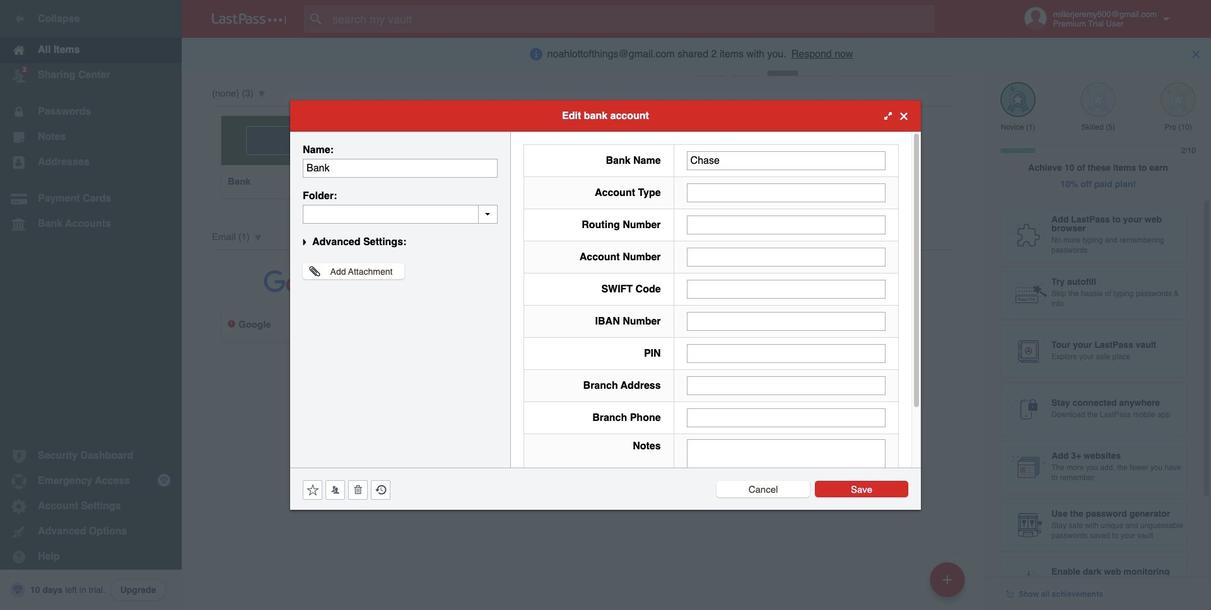 Task type: locate. For each thing, give the bounding box(es) containing it.
None text field
[[303, 159, 498, 178], [303, 205, 498, 224], [687, 280, 886, 299], [687, 312, 886, 331], [687, 344, 886, 363], [687, 440, 886, 518], [303, 159, 498, 178], [303, 205, 498, 224], [687, 280, 886, 299], [687, 312, 886, 331], [687, 344, 886, 363], [687, 440, 886, 518]]

main navigation navigation
[[0, 0, 182, 611]]

None text field
[[687, 151, 886, 170], [687, 184, 886, 203], [687, 216, 886, 235], [687, 248, 886, 267], [687, 377, 886, 396], [687, 409, 886, 428], [687, 151, 886, 170], [687, 184, 886, 203], [687, 216, 886, 235], [687, 248, 886, 267], [687, 377, 886, 396], [687, 409, 886, 428]]

new item image
[[943, 576, 952, 585]]

dialog
[[290, 100, 921, 526]]

Search search field
[[304, 5, 960, 33]]



Task type: describe. For each thing, give the bounding box(es) containing it.
search my vault text field
[[304, 5, 960, 33]]

vault options navigation
[[182, 38, 985, 76]]

lastpass image
[[212, 13, 286, 25]]

new item navigation
[[926, 559, 973, 611]]



